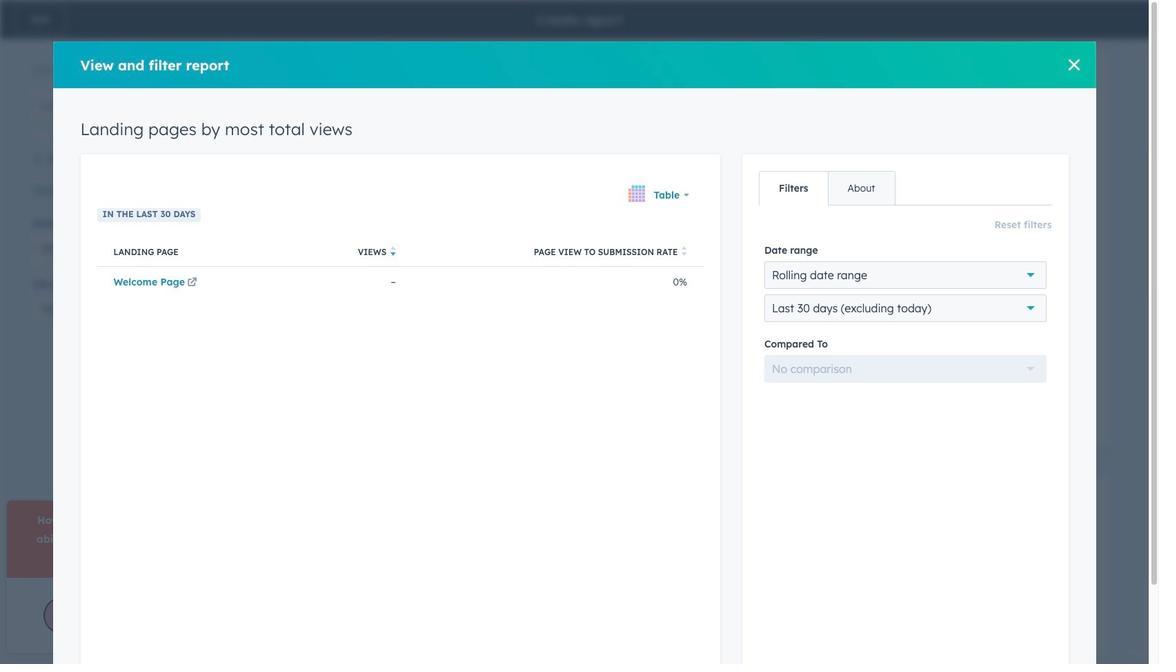 Task type: locate. For each thing, give the bounding box(es) containing it.
None checkbox
[[688, 48, 1116, 449]]

dialog
[[53, 41, 1096, 665]]

press to sort. element
[[682, 247, 687, 258]]

page section element
[[0, 0, 1159, 39]]

link opens in a new window image
[[187, 278, 197, 289]]

None checkbox
[[239, 48, 666, 665], [239, 471, 666, 665], [688, 471, 1116, 665], [239, 48, 666, 665], [239, 471, 666, 665], [688, 471, 1116, 665]]

descending sort. press to sort ascending. element
[[391, 247, 396, 258]]

tab list
[[759, 171, 895, 206]]

press to sort. image
[[682, 247, 687, 256]]



Task type: describe. For each thing, give the bounding box(es) containing it.
close image
[[1069, 59, 1080, 70]]

Search search field
[[33, 92, 206, 119]]

link opens in a new window image
[[187, 278, 197, 289]]

descending sort. press to sort ascending. image
[[391, 247, 396, 256]]



Task type: vqa. For each thing, say whether or not it's contained in the screenshot.
next page icon
no



